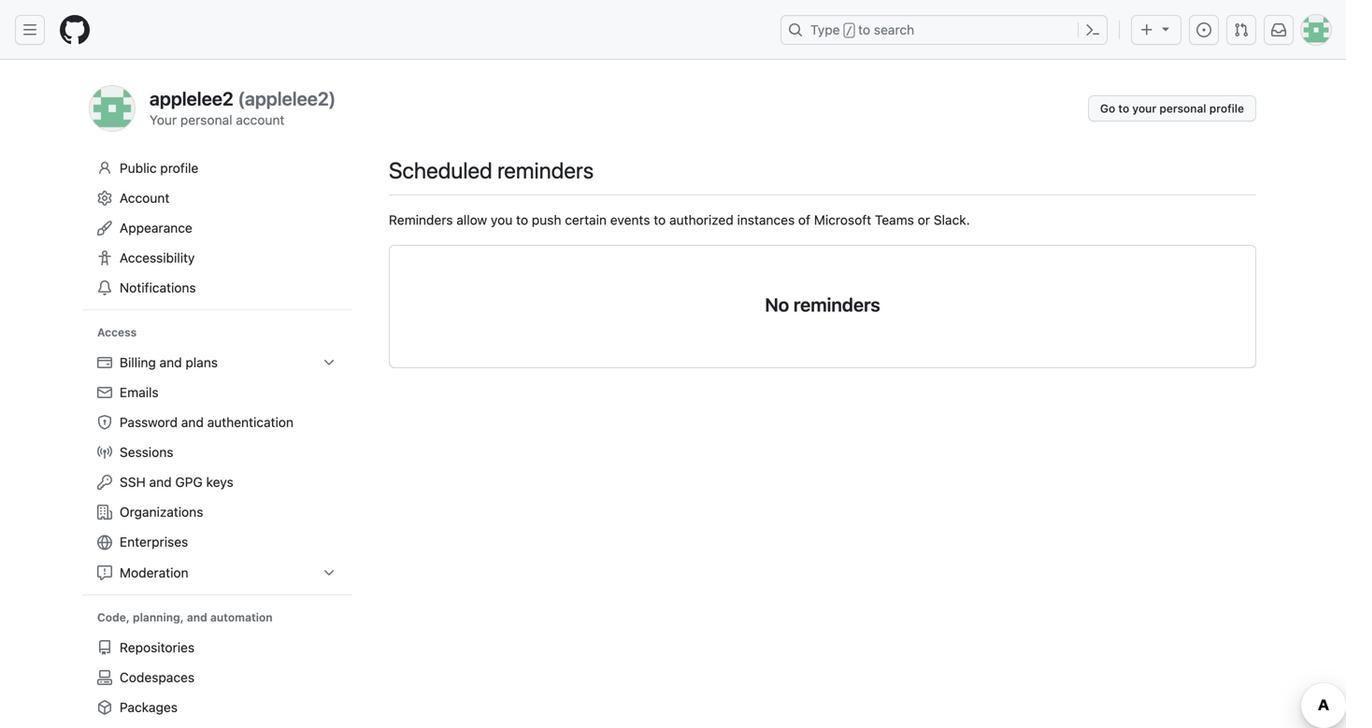 Task type: locate. For each thing, give the bounding box(es) containing it.
push
[[532, 212, 562, 228]]

personal inside applelee2 (applelee2) your personal account
[[180, 112, 232, 128]]

0 horizontal spatial personal
[[180, 112, 232, 128]]

authorized
[[670, 212, 734, 228]]

profile
[[1210, 102, 1245, 115], [160, 160, 199, 176]]

to
[[858, 22, 871, 37], [1119, 102, 1130, 115], [516, 212, 528, 228], [654, 212, 666, 228]]

access list
[[90, 348, 344, 588]]

0 vertical spatial reminders
[[497, 157, 594, 183]]

issue opened image
[[1197, 22, 1212, 37]]

scheduled
[[389, 157, 493, 183]]

applelee2 (applelee2) your personal account
[[150, 87, 336, 128]]

code, planning, and automation list
[[90, 633, 344, 728]]

notifications
[[120, 280, 196, 295]]

certain
[[565, 212, 607, 228]]

codespaces
[[120, 670, 195, 685]]

reminders allow you to push certain events to authorized instances of microsoft teams or slack.
[[389, 212, 970, 228]]

teams
[[875, 212, 914, 228]]

shield lock image
[[97, 415, 112, 430]]

paintbrush image
[[97, 221, 112, 236]]

reminders
[[389, 212, 453, 228]]

enterprises
[[120, 534, 188, 550]]

reminders for no reminders
[[794, 294, 881, 316]]

notifications link
[[90, 273, 344, 303]]

and right ssh
[[149, 475, 172, 490]]

personal inside go to your personal profile link
[[1160, 102, 1207, 115]]

profile down 'git pull request' icon
[[1210, 102, 1245, 115]]

0 horizontal spatial reminders
[[497, 157, 594, 183]]

access
[[97, 326, 137, 339]]

profile right public
[[160, 160, 199, 176]]

billing and plans
[[120, 355, 218, 370]]

and inside ssh and gpg keys link
[[149, 475, 172, 490]]

appearance
[[120, 220, 192, 236]]

person image
[[97, 161, 112, 176]]

to right go at the right top of the page
[[1119, 102, 1130, 115]]

globe image
[[97, 535, 112, 550]]

authentication
[[207, 415, 294, 430]]

go to your personal profile link
[[1088, 95, 1257, 122]]

code,
[[97, 611, 130, 624]]

1 horizontal spatial personal
[[1160, 102, 1207, 115]]

your
[[150, 112, 177, 128]]

to right / on the top of the page
[[858, 22, 871, 37]]

no reminders
[[765, 294, 881, 316]]

1 horizontal spatial reminders
[[794, 294, 881, 316]]

password
[[120, 415, 178, 430]]

1 horizontal spatial profile
[[1210, 102, 1245, 115]]

you
[[491, 212, 513, 228]]

codespaces image
[[97, 670, 112, 685]]

and left plans
[[160, 355, 182, 370]]

personal right your
[[1160, 102, 1207, 115]]

or
[[918, 212, 930, 228]]

1 vertical spatial profile
[[160, 160, 199, 176]]

personal
[[1160, 102, 1207, 115], [180, 112, 232, 128]]

and inside 'password and authentication' link
[[181, 415, 204, 430]]

(applelee2)
[[238, 87, 336, 109]]

and inside billing and plans dropdown button
[[160, 355, 182, 370]]

sessions link
[[90, 438, 344, 468]]

no
[[765, 294, 789, 316]]

reminders up push
[[497, 157, 594, 183]]

public profile
[[120, 160, 199, 176]]

gear image
[[97, 191, 112, 206]]

ssh
[[120, 475, 146, 490]]

automation
[[210, 611, 273, 624]]

and
[[160, 355, 182, 370], [181, 415, 204, 430], [149, 475, 172, 490], [187, 611, 207, 624]]

and for gpg
[[149, 475, 172, 490]]

1 vertical spatial reminders
[[794, 294, 881, 316]]

type / to search
[[811, 22, 915, 37]]

planning,
[[133, 611, 184, 624]]

allow
[[457, 212, 487, 228]]

key image
[[97, 475, 112, 490]]

and for authentication
[[181, 415, 204, 430]]

and down emails link
[[181, 415, 204, 430]]

plans
[[186, 355, 218, 370]]

repositories link
[[90, 633, 344, 663]]

your
[[1133, 102, 1157, 115]]

scheduled reminders
[[389, 157, 594, 183]]

enterprises link
[[90, 527, 344, 558]]

appearance link
[[90, 213, 344, 243]]

broadcast image
[[97, 445, 112, 460]]

reminders right no
[[794, 294, 881, 316]]

command palette image
[[1086, 22, 1101, 37]]

accessibility
[[120, 250, 195, 266]]

reminders for scheduled reminders
[[497, 157, 594, 183]]

billing and plans button
[[90, 348, 344, 378]]

personal down applelee2
[[180, 112, 232, 128]]

reminders
[[497, 157, 594, 183], [794, 294, 881, 316]]

emails link
[[90, 378, 344, 408]]

moderation
[[120, 565, 189, 581]]

slack.
[[934, 212, 970, 228]]



Task type: describe. For each thing, give the bounding box(es) containing it.
search
[[874, 22, 915, 37]]

packages link
[[90, 693, 344, 723]]

plus image
[[1140, 22, 1155, 37]]

go
[[1100, 102, 1116, 115]]

type
[[811, 22, 840, 37]]

codespaces link
[[90, 663, 344, 693]]

password and authentication
[[120, 415, 294, 430]]

events
[[610, 212, 650, 228]]

code, planning, and automation
[[97, 611, 273, 624]]

account link
[[90, 183, 344, 213]]

accessibility link
[[90, 243, 344, 273]]

microsoft
[[814, 212, 872, 228]]

and for plans
[[160, 355, 182, 370]]

ssh and gpg keys
[[120, 475, 234, 490]]

0 vertical spatial profile
[[1210, 102, 1245, 115]]

organization image
[[97, 505, 112, 520]]

personal for to
[[1160, 102, 1207, 115]]

public profile link
[[90, 153, 344, 183]]

organizations
[[120, 504, 203, 520]]

triangle down image
[[1159, 21, 1173, 36]]

password and authentication link
[[90, 408, 344, 438]]

mail image
[[97, 385, 112, 400]]

bell image
[[97, 281, 112, 295]]

to right you
[[516, 212, 528, 228]]

package image
[[97, 700, 112, 715]]

account
[[236, 112, 285, 128]]

/
[[846, 24, 853, 37]]

packages
[[120, 700, 178, 715]]

of
[[799, 212, 811, 228]]

account
[[120, 190, 170, 206]]

sessions
[[120, 445, 173, 460]]

billing
[[120, 355, 156, 370]]

gpg
[[175, 475, 203, 490]]

public
[[120, 160, 157, 176]]

and up repositories link
[[187, 611, 207, 624]]

applelee2
[[150, 87, 234, 109]]

moderation button
[[90, 558, 344, 588]]

instances
[[737, 212, 795, 228]]

notifications image
[[1272, 22, 1287, 37]]

go to your personal profile
[[1100, 102, 1245, 115]]

repo image
[[97, 640, 112, 655]]

@applelee2 image
[[90, 86, 135, 131]]

homepage image
[[60, 15, 90, 45]]

accessibility image
[[97, 251, 112, 266]]

organizations link
[[90, 497, 344, 527]]

repositories
[[120, 640, 195, 655]]

personal for (applelee2)
[[180, 112, 232, 128]]

0 horizontal spatial profile
[[160, 160, 199, 176]]

emails
[[120, 385, 159, 400]]

to right events
[[654, 212, 666, 228]]

ssh and gpg keys link
[[90, 468, 344, 497]]

keys
[[206, 475, 234, 490]]

git pull request image
[[1234, 22, 1249, 37]]



Task type: vqa. For each thing, say whether or not it's contained in the screenshot.
planning,
yes



